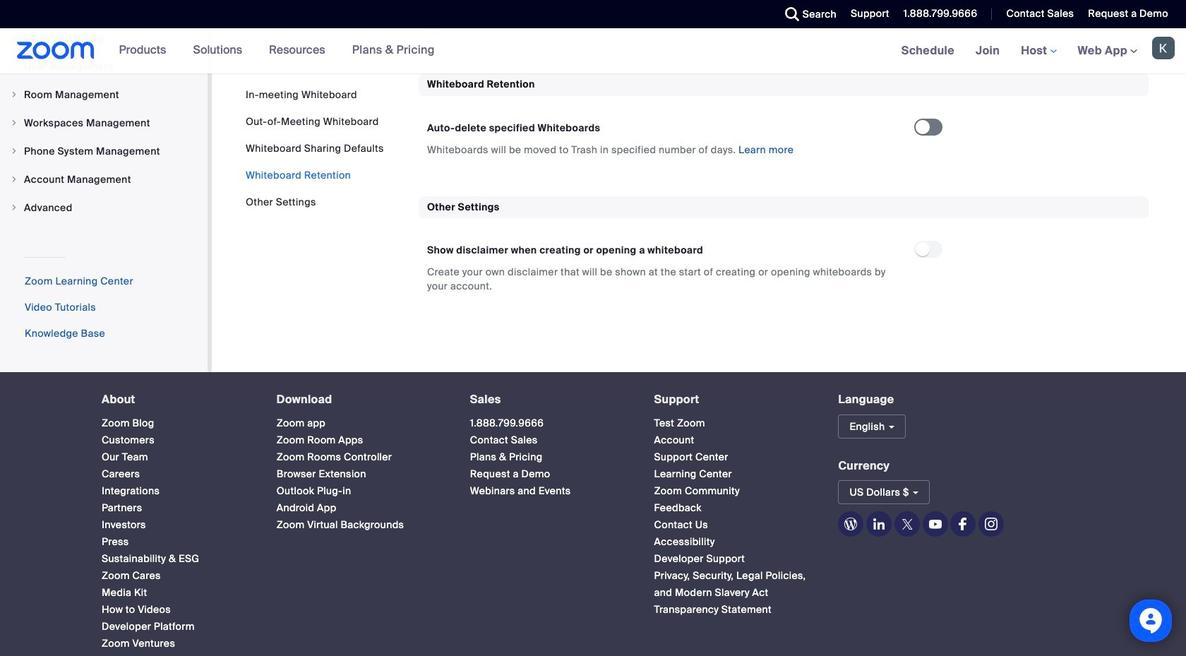Task type: locate. For each thing, give the bounding box(es) containing it.
right image for 3rd menu item from the bottom of the admin menu menu
[[10, 147, 18, 155]]

3 menu item from the top
[[0, 109, 208, 136]]

2 right image from the top
[[10, 147, 18, 155]]

6 menu item from the top
[[0, 194, 208, 221]]

2 heading from the left
[[277, 394, 445, 406]]

menu bar
[[246, 88, 384, 209]]

banner
[[0, 28, 1187, 74]]

3 right image from the top
[[10, 175, 18, 184]]

4 right image from the top
[[10, 203, 18, 212]]

heading
[[102, 394, 251, 406], [277, 394, 445, 406], [470, 394, 629, 406], [655, 394, 814, 406]]

4 menu item from the top
[[0, 138, 208, 165]]

5 menu item from the top
[[0, 166, 208, 193]]

menu item
[[0, 53, 208, 80], [0, 81, 208, 108], [0, 109, 208, 136], [0, 138, 208, 165], [0, 166, 208, 193], [0, 194, 208, 221]]

right image
[[10, 119, 18, 127], [10, 147, 18, 155], [10, 175, 18, 184], [10, 203, 18, 212]]

whiteboard retention element
[[419, 74, 1150, 173]]

admin menu menu
[[0, 25, 208, 223]]

1 right image from the top
[[10, 119, 18, 127]]

3 heading from the left
[[470, 394, 629, 406]]



Task type: describe. For each thing, give the bounding box(es) containing it.
4 heading from the left
[[655, 394, 814, 406]]

right image for 1st menu item from the bottom of the admin menu menu
[[10, 203, 18, 212]]

1 menu item from the top
[[0, 53, 208, 80]]

right image for fourth menu item from the bottom of the admin menu menu
[[10, 119, 18, 127]]

right image for second menu item from the bottom
[[10, 175, 18, 184]]

zoom logo image
[[17, 42, 94, 59]]

2 menu item from the top
[[0, 81, 208, 108]]

meetings navigation
[[891, 28, 1187, 74]]

product information navigation
[[109, 28, 446, 73]]

right image
[[10, 90, 18, 99]]

other settings element
[[419, 196, 1150, 310]]

profile picture image
[[1153, 37, 1176, 59]]

1 heading from the left
[[102, 394, 251, 406]]



Task type: vqa. For each thing, say whether or not it's contained in the screenshot.
meetings navigation
yes



